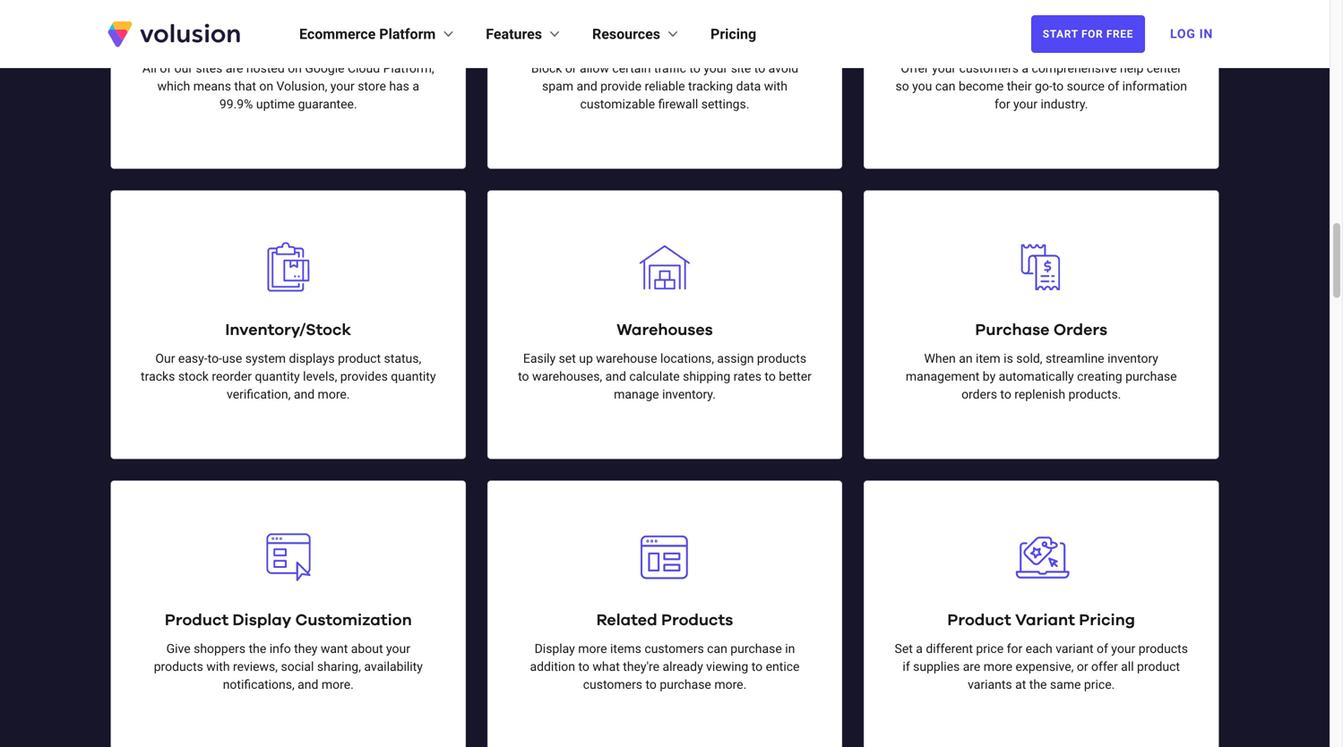 Task type: vqa. For each thing, say whether or not it's contained in the screenshot.


Task type: locate. For each thing, give the bounding box(es) containing it.
a inside set a different price for each variant of your products if supplies are more expensive, or offer all product variants at the same price.
[[916, 642, 923, 657]]

to up industry.
[[1053, 79, 1064, 94]]

0 horizontal spatial can
[[707, 642, 727, 657]]

a up their
[[1022, 61, 1029, 76]]

shoppers
[[194, 642, 246, 657]]

what
[[593, 660, 620, 674]]

their
[[1007, 79, 1032, 94]]

pricing up variant in the right of the page
[[1079, 613, 1135, 629]]

products inside set a different price for each variant of your products if supplies are more expensive, or offer all product variants at the same price.
[[1139, 642, 1188, 657]]

to left entice
[[752, 660, 763, 674]]

1 vertical spatial products
[[1139, 642, 1188, 657]]

1 vertical spatial can
[[707, 642, 727, 657]]

quantity down status,
[[391, 369, 436, 384]]

more. down viewing
[[714, 678, 747, 692]]

the
[[249, 642, 266, 657], [1029, 678, 1047, 692]]

warehouses
[[617, 322, 713, 338]]

0 vertical spatial of
[[160, 61, 171, 76]]

with down avoid
[[764, 79, 788, 94]]

are up that
[[226, 61, 243, 76]]

2 horizontal spatial a
[[1022, 61, 1029, 76]]

they're
[[623, 660, 660, 674]]

are inside all of our sites are hosted on google cloud platform, which means that on volusion, your store has a 99.9% uptime guarantee.
[[226, 61, 243, 76]]

which
[[157, 79, 190, 94]]

supplies
[[913, 660, 960, 674]]

product right all
[[1137, 660, 1180, 674]]

to inside the offer your customers a comprehensive help center so you can become their go-to source of information for your industry.
[[1053, 79, 1064, 94]]

99.9%
[[219, 97, 253, 112]]

for down their
[[995, 97, 1010, 112]]

purchase up entice
[[731, 642, 782, 657]]

guarantee.
[[298, 97, 357, 112]]

and down allow
[[577, 79, 597, 94]]

your up all
[[1111, 642, 1136, 657]]

0 horizontal spatial the
[[249, 642, 266, 657]]

purchase orders
[[975, 322, 1108, 338]]

1 horizontal spatial product
[[947, 613, 1011, 629]]

when
[[924, 351, 956, 366]]

0 vertical spatial products
[[757, 351, 806, 366]]

same
[[1050, 678, 1081, 692]]

more. inside the display more items customers can purchase in addition to what they're already viewing to entice customers to purchase more.
[[714, 678, 747, 692]]

product for product variant pricing
[[947, 613, 1011, 629]]

0 horizontal spatial product
[[165, 613, 229, 629]]

and down the warehouse
[[605, 369, 626, 384]]

a right has
[[412, 79, 419, 94]]

0 vertical spatial can
[[935, 79, 956, 94]]

in
[[785, 642, 795, 657]]

purchase
[[1125, 369, 1177, 384], [731, 642, 782, 657], [660, 678, 711, 692]]

items
[[610, 642, 641, 657]]

a right set
[[916, 642, 923, 657]]

0 vertical spatial product
[[338, 351, 381, 366]]

1 horizontal spatial quantity
[[391, 369, 436, 384]]

1 horizontal spatial are
[[963, 660, 981, 674]]

sharing,
[[317, 660, 361, 674]]

0 horizontal spatial a
[[412, 79, 419, 94]]

1 horizontal spatial more
[[984, 660, 1013, 674]]

at
[[1015, 678, 1026, 692]]

0 horizontal spatial more
[[578, 642, 607, 657]]

reviews,
[[233, 660, 278, 674]]

1 vertical spatial a
[[412, 79, 419, 94]]

2 horizontal spatial customers
[[959, 61, 1019, 76]]

to-
[[208, 351, 222, 366]]

customers down what
[[583, 678, 642, 692]]

your inside block or allow certain traffic to your site to avoid spam and provide reliable tracking data with customizable firewall settings.
[[704, 61, 728, 76]]

of right all
[[160, 61, 171, 76]]

and down levels,
[[294, 387, 315, 402]]

of right source
[[1108, 79, 1119, 94]]

2 quantity from the left
[[391, 369, 436, 384]]

2 vertical spatial purchase
[[660, 678, 711, 692]]

social
[[281, 660, 314, 674]]

ecommerce platform button
[[299, 23, 457, 45]]

block
[[531, 61, 562, 76]]

more up what
[[578, 642, 607, 657]]

more. down sharing,
[[322, 678, 354, 692]]

of up offer
[[1097, 642, 1108, 657]]

0 vertical spatial for
[[995, 97, 1010, 112]]

product up the provides
[[338, 351, 381, 366]]

and
[[577, 79, 597, 94], [605, 369, 626, 384], [294, 387, 315, 402], [298, 678, 318, 692]]

means
[[193, 79, 231, 94]]

a
[[1022, 61, 1029, 76], [412, 79, 419, 94], [916, 642, 923, 657]]

your up availability
[[386, 642, 410, 657]]

or up spam
[[565, 61, 577, 76]]

orders
[[1054, 322, 1108, 338]]

more. down levels,
[[318, 387, 350, 402]]

reorder
[[212, 369, 252, 384]]

2 vertical spatial customers
[[583, 678, 642, 692]]

displays
[[289, 351, 335, 366]]

with inside give shoppers the info they want about your products with reviews, social sharing, availability notifications, and more.
[[206, 660, 230, 674]]

stock
[[178, 369, 209, 384]]

1 horizontal spatial a
[[916, 642, 923, 657]]

better
[[779, 369, 812, 384]]

1 horizontal spatial pricing
[[1079, 613, 1135, 629]]

1 horizontal spatial can
[[935, 79, 956, 94]]

0 vertical spatial purchase
[[1125, 369, 1177, 384]]

so
[[896, 79, 909, 94]]

pricing up site
[[711, 26, 756, 43]]

1 horizontal spatial customers
[[645, 642, 704, 657]]

2 horizontal spatial purchase
[[1125, 369, 1177, 384]]

on down hosted
[[259, 79, 273, 94]]

want
[[321, 642, 348, 657]]

1 vertical spatial are
[[963, 660, 981, 674]]

inventory/stock
[[225, 322, 351, 338]]

with inside block or allow certain traffic to your site to avoid spam and provide reliable tracking data with customizable firewall settings.
[[764, 79, 788, 94]]

quantity down system
[[255, 369, 300, 384]]

purchase down already
[[660, 678, 711, 692]]

reliable
[[645, 79, 685, 94]]

manage
[[614, 387, 659, 402]]

1 vertical spatial the
[[1029, 678, 1047, 692]]

1 vertical spatial with
[[206, 660, 230, 674]]

customers up become
[[959, 61, 1019, 76]]

1 vertical spatial product
[[1137, 660, 1180, 674]]

certain
[[612, 61, 651, 76]]

display up info
[[233, 613, 291, 629]]

1 vertical spatial more
[[984, 660, 1013, 674]]

product up give
[[165, 613, 229, 629]]

or down variant in the right of the page
[[1077, 660, 1088, 674]]

1 vertical spatial display
[[535, 642, 575, 657]]

for inside set a different price for each variant of your products if supplies are more expensive, or offer all product variants at the same price.
[[1007, 642, 1023, 657]]

customizable
[[580, 97, 655, 112]]

2 horizontal spatial products
[[1139, 642, 1188, 657]]

products.
[[1068, 387, 1121, 402]]

1 horizontal spatial the
[[1029, 678, 1047, 692]]

your up you
[[932, 61, 956, 76]]

1 horizontal spatial display
[[535, 642, 575, 657]]

are inside set a different price for each variant of your products if supplies are more expensive, or offer all product variants at the same price.
[[963, 660, 981, 674]]

comprehensive
[[1032, 61, 1117, 76]]

use
[[222, 351, 242, 366]]

the right at
[[1029, 678, 1047, 692]]

2 vertical spatial products
[[154, 660, 203, 674]]

they
[[294, 642, 318, 657]]

products right variant in the right of the page
[[1139, 642, 1188, 657]]

features button
[[486, 23, 564, 45]]

0 horizontal spatial on
[[259, 79, 273, 94]]

industry.
[[1041, 97, 1088, 112]]

provide
[[600, 79, 642, 94]]

customers inside the offer your customers a comprehensive help center so you can become their go-to source of information for your industry.
[[959, 61, 1019, 76]]

your up 'tracking'
[[704, 61, 728, 76]]

product
[[165, 613, 229, 629], [947, 613, 1011, 629]]

the inside give shoppers the info they want about your products with reviews, social sharing, availability notifications, and more.
[[249, 642, 266, 657]]

purchase down inventory
[[1125, 369, 1177, 384]]

ecommerce platform
[[299, 26, 436, 43]]

for left each
[[1007, 642, 1023, 657]]

0 vertical spatial are
[[226, 61, 243, 76]]

avoid
[[768, 61, 798, 76]]

display up addition
[[535, 642, 575, 657]]

more up variants
[[984, 660, 1013, 674]]

0 vertical spatial the
[[249, 642, 266, 657]]

products inside easily set up warehouse locations, assign products to warehouses, and calculate shipping rates to better manage inventory.
[[757, 351, 806, 366]]

2 vertical spatial a
[[916, 642, 923, 657]]

0 vertical spatial display
[[233, 613, 291, 629]]

products up better
[[757, 351, 806, 366]]

products down give
[[154, 660, 203, 674]]

0 vertical spatial more
[[578, 642, 607, 657]]

verification,
[[227, 387, 291, 402]]

the up reviews,
[[249, 642, 266, 657]]

1 horizontal spatial or
[[1077, 660, 1088, 674]]

0 horizontal spatial purchase
[[660, 678, 711, 692]]

a inside all of our sites are hosted on google cloud platform, which means that on volusion, your store has a 99.9% uptime guarantee.
[[412, 79, 419, 94]]

orders
[[961, 387, 997, 402]]

of inside all of our sites are hosted on google cloud platform, which means that on volusion, your store has a 99.9% uptime guarantee.
[[160, 61, 171, 76]]

to right orders
[[1000, 387, 1011, 402]]

for
[[995, 97, 1010, 112], [1007, 642, 1023, 657]]

to
[[689, 61, 701, 76], [754, 61, 765, 76], [1053, 79, 1064, 94], [518, 369, 529, 384], [765, 369, 776, 384], [1000, 387, 1011, 402], [578, 660, 589, 674], [752, 660, 763, 674], [646, 678, 657, 692]]

2 product from the left
[[947, 613, 1011, 629]]

0 horizontal spatial products
[[154, 660, 203, 674]]

0 horizontal spatial product
[[338, 351, 381, 366]]

0 horizontal spatial with
[[206, 660, 230, 674]]

1 vertical spatial of
[[1108, 79, 1119, 94]]

1 vertical spatial or
[[1077, 660, 1088, 674]]

entice
[[766, 660, 800, 674]]

0 horizontal spatial are
[[226, 61, 243, 76]]

for inside the offer your customers a comprehensive help center so you can become their go-to source of information for your industry.
[[995, 97, 1010, 112]]

your
[[704, 61, 728, 76], [932, 61, 956, 76], [330, 79, 355, 94], [1013, 97, 1038, 112], [386, 642, 410, 657], [1111, 642, 1136, 657]]

0 vertical spatial customers
[[959, 61, 1019, 76]]

0 vertical spatial or
[[565, 61, 577, 76]]

help
[[1120, 61, 1144, 76]]

with down shoppers
[[206, 660, 230, 674]]

are
[[226, 61, 243, 76], [963, 660, 981, 674]]

1 vertical spatial for
[[1007, 642, 1023, 657]]

0 horizontal spatial customers
[[583, 678, 642, 692]]

settings.
[[701, 97, 749, 112]]

or
[[565, 61, 577, 76], [1077, 660, 1088, 674]]

can right you
[[935, 79, 956, 94]]

to down they're
[[646, 678, 657, 692]]

and down social
[[298, 678, 318, 692]]

firewall
[[599, 32, 661, 48]]

0 horizontal spatial quantity
[[255, 369, 300, 384]]

our
[[155, 351, 175, 366]]

your up guarantee.
[[330, 79, 355, 94]]

with
[[764, 79, 788, 94], [206, 660, 230, 674]]

source
[[1067, 79, 1105, 94]]

products
[[757, 351, 806, 366], [1139, 642, 1188, 657], [154, 660, 203, 674]]

1 horizontal spatial products
[[757, 351, 806, 366]]

can
[[935, 79, 956, 94], [707, 642, 727, 657]]

1 horizontal spatial purchase
[[731, 642, 782, 657]]

purchase inside when an item is sold, streamline inventory management by automatically creating purchase orders to replenish products.
[[1125, 369, 1177, 384]]

0 vertical spatial a
[[1022, 61, 1029, 76]]

on
[[288, 61, 302, 76], [259, 79, 273, 94]]

go-
[[1035, 79, 1053, 94]]

are down price
[[963, 660, 981, 674]]

ecommerce
[[299, 26, 376, 43]]

1 product from the left
[[165, 613, 229, 629]]

variants
[[968, 678, 1012, 692]]

0 horizontal spatial or
[[565, 61, 577, 76]]

1 horizontal spatial on
[[288, 61, 302, 76]]

customers up already
[[645, 642, 704, 657]]

0 vertical spatial with
[[764, 79, 788, 94]]

pricing link
[[711, 23, 756, 45]]

up
[[579, 351, 593, 366]]

easily
[[523, 351, 556, 366]]

has
[[389, 79, 409, 94]]

system
[[245, 351, 286, 366]]

on up volusion,
[[288, 61, 302, 76]]

more.
[[318, 387, 350, 402], [322, 678, 354, 692], [714, 678, 747, 692]]

calculate
[[629, 369, 680, 384]]

that
[[234, 79, 256, 94]]

and inside our easy-to-use system displays product status, tracks stock reorder quantity levels, provides quantity verification, and more.
[[294, 387, 315, 402]]

1 horizontal spatial product
[[1137, 660, 1180, 674]]

1 horizontal spatial with
[[764, 79, 788, 94]]

can up viewing
[[707, 642, 727, 657]]

2 vertical spatial of
[[1097, 642, 1108, 657]]

to up 'tracking'
[[689, 61, 701, 76]]

1 vertical spatial on
[[259, 79, 273, 94]]

0 horizontal spatial pricing
[[711, 26, 756, 43]]

product up price
[[947, 613, 1011, 629]]

1 vertical spatial customers
[[645, 642, 704, 657]]



Task type: describe. For each thing, give the bounding box(es) containing it.
features
[[486, 26, 542, 43]]

price
[[976, 642, 1004, 657]]

start
[[1043, 28, 1078, 40]]

settings
[[665, 32, 731, 48]]

to left what
[[578, 660, 589, 674]]

notifications,
[[223, 678, 295, 692]]

shipping
[[683, 369, 730, 384]]

center
[[1147, 61, 1182, 76]]

warehouses,
[[532, 369, 602, 384]]

platform
[[379, 26, 436, 43]]

for
[[1081, 28, 1103, 40]]

related
[[596, 613, 657, 629]]

already
[[663, 660, 703, 674]]

guarantee
[[277, 32, 362, 48]]

warehouse
[[596, 351, 657, 366]]

start for free link
[[1031, 15, 1145, 53]]

sold,
[[1016, 351, 1043, 366]]

more. inside give shoppers the info they want about your products with reviews, social sharing, availability notifications, and more.
[[322, 678, 354, 692]]

of inside the offer your customers a comprehensive help center so you can become their go-to source of information for your industry.
[[1108, 79, 1119, 94]]

cloud
[[348, 61, 380, 76]]

creating
[[1077, 369, 1122, 384]]

resources button
[[592, 23, 682, 45]]

addition
[[530, 660, 575, 674]]

automatically
[[999, 369, 1074, 384]]

by
[[983, 369, 996, 384]]

our
[[174, 61, 193, 76]]

products
[[661, 613, 733, 629]]

different
[[926, 642, 973, 657]]

display more items customers can purchase in addition to what they're already viewing to entice customers to purchase more.
[[530, 642, 800, 692]]

info
[[269, 642, 291, 657]]

to right site
[[754, 61, 765, 76]]

base
[[1067, 32, 1106, 48]]

your inside give shoppers the info they want about your products with reviews, social sharing, availability notifications, and more.
[[386, 642, 410, 657]]

your down their
[[1013, 97, 1038, 112]]

knowledge base
[[977, 32, 1106, 48]]

can inside the display more items customers can purchase in addition to what they're already viewing to entice customers to purchase more.
[[707, 642, 727, 657]]

your inside set a different price for each variant of your products if supplies are more expensive, or offer all product variants at the same price.
[[1111, 642, 1136, 657]]

locations,
[[660, 351, 714, 366]]

allow
[[580, 61, 609, 76]]

purchase
[[975, 322, 1050, 338]]

uptime
[[256, 97, 295, 112]]

information
[[1122, 79, 1187, 94]]

variant
[[1056, 642, 1094, 657]]

or inside set a different price for each variant of your products if supplies are more expensive, or offer all product variants at the same price.
[[1077, 660, 1088, 674]]

viewing
[[706, 660, 748, 674]]

easy-
[[178, 351, 208, 366]]

all
[[1121, 660, 1134, 674]]

product for product display customization
[[165, 613, 229, 629]]

our easy-to-use system displays product status, tracks stock reorder quantity levels, provides quantity verification, and more.
[[141, 351, 436, 402]]

provides
[[340, 369, 388, 384]]

offer
[[1091, 660, 1118, 674]]

product variant pricing
[[947, 613, 1135, 629]]

levels,
[[303, 369, 337, 384]]

expensive,
[[1016, 660, 1074, 674]]

more inside set a different price for each variant of your products if supplies are more expensive, or offer all product variants at the same price.
[[984, 660, 1013, 674]]

product display customization
[[165, 613, 412, 629]]

1 quantity from the left
[[255, 369, 300, 384]]

replenish
[[1015, 387, 1065, 402]]

1 vertical spatial purchase
[[731, 642, 782, 657]]

0 vertical spatial on
[[288, 61, 302, 76]]

become
[[959, 79, 1004, 94]]

knowledge
[[977, 32, 1063, 48]]

product inside set a different price for each variant of your products if supplies are more expensive, or offer all product variants at the same price.
[[1137, 660, 1180, 674]]

hosted
[[246, 61, 285, 76]]

to right rates
[[765, 369, 776, 384]]

can inside the offer your customers a comprehensive help center so you can become their go-to source of information for your industry.
[[935, 79, 956, 94]]

management
[[906, 369, 980, 384]]

rates
[[734, 369, 762, 384]]

if
[[903, 660, 910, 674]]

firewall
[[658, 97, 698, 112]]

to inside when an item is sold, streamline inventory management by automatically creating purchase orders to replenish products.
[[1000, 387, 1011, 402]]

inventory.
[[662, 387, 716, 402]]

and inside block or allow certain traffic to your site to avoid spam and provide reliable tracking data with customizable firewall settings.
[[577, 79, 597, 94]]

product inside our easy-to-use system displays product status, tracks stock reorder quantity levels, provides quantity verification, and more.
[[338, 351, 381, 366]]

a inside the offer your customers a comprehensive help center so you can become their go-to source of information for your industry.
[[1022, 61, 1029, 76]]

1 vertical spatial pricing
[[1079, 613, 1135, 629]]

inventory
[[1108, 351, 1158, 366]]

price.
[[1084, 678, 1115, 692]]

variant
[[1015, 613, 1075, 629]]

0 horizontal spatial display
[[233, 613, 291, 629]]

you
[[912, 79, 932, 94]]

set
[[559, 351, 576, 366]]

uptime
[[215, 32, 273, 48]]

to down easily at the left top of the page
[[518, 369, 529, 384]]

more. inside our easy-to-use system displays product status, tracks stock reorder quantity levels, provides quantity verification, and more.
[[318, 387, 350, 402]]

of inside set a different price for each variant of your products if supplies are more expensive, or offer all product variants at the same price.
[[1097, 642, 1108, 657]]

and inside easily set up warehouse locations, assign products to warehouses, and calculate shipping rates to better manage inventory.
[[605, 369, 626, 384]]

sites
[[196, 61, 223, 76]]

or inside block or allow certain traffic to your site to avoid spam and provide reliable tracking data with customizable firewall settings.
[[565, 61, 577, 76]]

customization
[[295, 613, 412, 629]]

0 vertical spatial pricing
[[711, 26, 756, 43]]

start for free
[[1043, 28, 1133, 40]]

more inside the display more items customers can purchase in addition to what they're already viewing to entice customers to purchase more.
[[578, 642, 607, 657]]

uptime guarantee
[[215, 32, 362, 48]]

log in link
[[1159, 14, 1224, 54]]

and inside give shoppers the info they want about your products with reviews, social sharing, availability notifications, and more.
[[298, 678, 318, 692]]

site
[[731, 61, 751, 76]]

status,
[[384, 351, 421, 366]]

traffic
[[654, 61, 686, 76]]

item
[[976, 351, 1001, 366]]

products inside give shoppers the info they want about your products with reviews, social sharing, availability notifications, and more.
[[154, 660, 203, 674]]

display inside the display more items customers can purchase in addition to what they're already viewing to entice customers to purchase more.
[[535, 642, 575, 657]]

your inside all of our sites are hosted on google cloud platform, which means that on volusion, your store has a 99.9% uptime guarantee.
[[330, 79, 355, 94]]

store
[[358, 79, 386, 94]]

block or allow certain traffic to your site to avoid spam and provide reliable tracking data with customizable firewall settings.
[[531, 61, 798, 112]]

the inside set a different price for each variant of your products if supplies are more expensive, or offer all product variants at the same price.
[[1029, 678, 1047, 692]]



